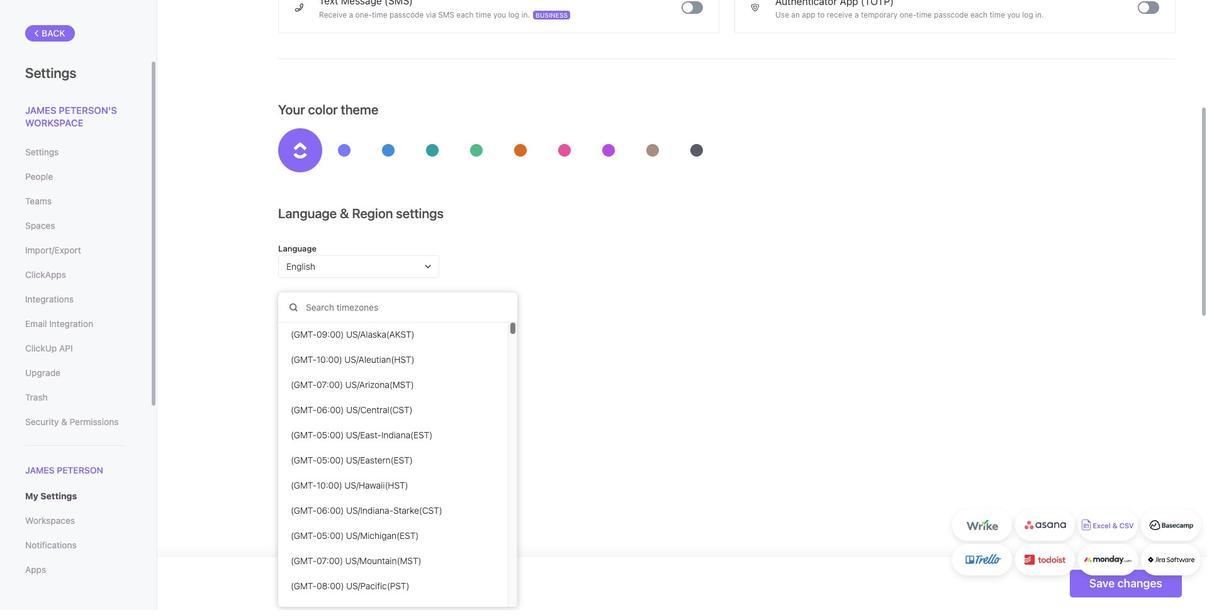 Task type: describe. For each thing, give the bounding box(es) containing it.
receive
[[827, 10, 853, 20]]

upgrade link
[[25, 363, 125, 384]]

& for permissions
[[61, 417, 67, 427]]

us/hawaii
[[345, 480, 385, 491]]

receive
[[319, 10, 347, 20]]

06:00) for us/indiana-
[[317, 505, 344, 516]]

(gmt- for (gmt-08:00) us/pacific
[[291, 581, 317, 592]]

& for region
[[340, 206, 349, 221]]

peterson's
[[59, 104, 117, 116]]

08:00)
[[317, 581, 344, 592]]

(gmt-09:00) us/alaska (akst)
[[291, 329, 414, 340]]

hour for 24 hour
[[304, 419, 322, 429]]

api
[[59, 343, 73, 354]]

05:00) for us/michigan
[[317, 531, 344, 541]]

format for 24 hour
[[300, 400, 326, 410]]

color
[[308, 102, 338, 117]]

1 each from the left
[[457, 10, 474, 20]]

import/export link
[[25, 240, 125, 261]]

to
[[818, 10, 825, 20]]

(gmt-08:00) us/pacific (pst)
[[291, 581, 409, 592]]

(gmt- for (gmt-05:00) us/eastern
[[291, 455, 317, 466]]

(est) for (gmt-05:00) us/michigan (est)
[[397, 531, 419, 541]]

excel & csv
[[1093, 522, 1134, 530]]

my
[[25, 491, 38, 502]]

(gmt-07:00) us/arizona (mst)
[[291, 380, 414, 390]]

(mst) for (gmt-07:00) us/arizona (mst)
[[389, 380, 414, 390]]

changes inside button
[[1118, 577, 1163, 590]]

1 one- from the left
[[355, 10, 372, 20]]

appear
[[495, 559, 521, 569]]

1 you from the left
[[493, 10, 506, 20]]

2 a from the left
[[855, 10, 859, 20]]

use an app to receive a temporary one-time passcode each time you log in.
[[775, 10, 1044, 20]]

12
[[345, 419, 354, 429]]

here.
[[753, 559, 772, 569]]

app
[[802, 10, 815, 20]]

security & permissions
[[25, 417, 119, 427]]

09:00)
[[317, 329, 344, 340]]

settings element
[[0, 0, 157, 611]]

(gmt-05:00) us/east-indiana (est)
[[291, 430, 433, 441]]

indiana
[[381, 430, 410, 441]]

(gmt- for (gmt-05:00) us/michigan
[[291, 531, 317, 541]]

disable
[[706, 559, 733, 569]]

24
[[291, 419, 301, 429]]

1 vertical spatial (cst)
[[419, 505, 442, 516]]

trash link
[[25, 387, 125, 408]]

(gmt-06:00) us/central (cst)
[[291, 405, 413, 415]]

people link
[[25, 166, 125, 188]]

settings
[[396, 206, 444, 221]]

bottom
[[547, 559, 574, 569]]

(gmt- for (gmt-05:00) us/east-indiana
[[291, 430, 317, 441]]

start
[[278, 358, 298, 368]]

1 in. from the left
[[521, 10, 530, 20]]

email integration link
[[25, 313, 125, 335]]

my settings link
[[25, 486, 125, 507]]

0 vertical spatial settings
[[25, 65, 76, 81]]

your color theme
[[278, 102, 378, 117]]

theme
[[341, 102, 378, 117]]

toast
[[415, 559, 434, 569]]

us/aleutian
[[345, 354, 391, 365]]

07:00) for us/mountain
[[317, 556, 343, 567]]

0 horizontal spatial (cst)
[[389, 405, 413, 415]]

messages
[[436, 559, 474, 569]]

language for language
[[278, 244, 317, 254]]

can
[[690, 559, 703, 569]]

business
[[536, 11, 568, 19]]

import/export
[[25, 245, 81, 256]]

peterson
[[57, 465, 103, 476]]

sms
[[438, 10, 454, 20]]

my settings
[[25, 491, 77, 502]]

notify me of timezone changes
[[293, 334, 406, 344]]

05:00) for us/eastern
[[317, 455, 344, 466]]

(gmt- for (gmt-07:00) us/mountain
[[291, 556, 317, 567]]

back link
[[25, 25, 75, 42]]

us/indiana-
[[346, 505, 393, 516]]

clickup
[[25, 343, 57, 354]]

clickapps link
[[25, 264, 125, 286]]

12 hour
[[345, 419, 374, 429]]

teams
[[25, 196, 52, 206]]

(pst)
[[387, 581, 409, 592]]

(mst) for (gmt-07:00) us/mountain (mst)
[[397, 556, 421, 567]]

save
[[1089, 577, 1115, 590]]

spaces link
[[25, 215, 125, 237]]

hand
[[593, 559, 612, 569]]

Search timezones text field
[[278, 293, 517, 323]]

settings inside settings link
[[25, 147, 59, 157]]

apps link
[[25, 560, 125, 581]]

us/central
[[346, 405, 389, 415]]

temporary
[[861, 10, 898, 20]]

(gmt-07:00) us/mountain (mst)
[[291, 556, 421, 567]]

integrations link
[[25, 289, 125, 310]]

security
[[25, 417, 59, 427]]

america/chicago button
[[278, 304, 439, 327]]

2 you from the left
[[1007, 10, 1020, 20]]

workspaces
[[25, 516, 75, 526]]

0 horizontal spatial the
[[310, 358, 323, 368]]

via
[[426, 10, 436, 20]]

07:00) for us/arizona
[[317, 380, 343, 390]]

0 vertical spatial (est)
[[410, 430, 433, 441]]

0 vertical spatial timezone
[[278, 292, 316, 302]]

start of the calendar week
[[278, 358, 381, 368]]

people
[[25, 171, 53, 182]]

us/east-
[[346, 430, 381, 441]]

(hst) for (gmt-10:00) us/hawaii (hst)
[[385, 480, 408, 491]]

1 passcode from the left
[[390, 10, 424, 20]]

1 horizontal spatial timezone
[[339, 334, 374, 344]]

actions,
[[382, 559, 412, 569]]

(gmt- for (gmt-10:00) us/aleutian
[[291, 354, 317, 365]]

(gmt-10:00) us/aleutian (hst)
[[291, 354, 414, 365]]

2 each from the left
[[970, 10, 988, 20]]

2 log from the left
[[1022, 10, 1033, 20]]

settings inside my settings link
[[40, 491, 77, 502]]

1 a from the left
[[349, 10, 353, 20]]

notify
[[293, 334, 315, 344]]

1 log from the left
[[508, 10, 519, 20]]

us/michigan
[[346, 531, 397, 541]]

james peterson's workspace
[[25, 104, 117, 128]]



Task type: vqa. For each thing, say whether or not it's contained in the screenshot.


Task type: locate. For each thing, give the bounding box(es) containing it.
(hst)
[[391, 354, 414, 365], [385, 480, 408, 491]]

2 time from the left
[[476, 10, 491, 20]]

2 horizontal spatial &
[[1113, 522, 1118, 530]]

05:00)
[[317, 430, 344, 441], [317, 455, 344, 466], [317, 531, 344, 541]]

(est) down indiana
[[391, 455, 413, 466]]

region
[[352, 206, 393, 221]]

clickup api link
[[25, 338, 125, 359]]

hour right '24'
[[304, 419, 322, 429]]

07:00) down start of the calendar week
[[317, 380, 343, 390]]

starke
[[393, 505, 419, 516]]

settings up workspaces
[[40, 491, 77, 502]]

mm/dd/yyyy
[[291, 461, 340, 471]]

(gmt- for (gmt-06:00) us/indiana-starke
[[291, 505, 317, 516]]

0 vertical spatial changes
[[376, 334, 406, 344]]

when
[[313, 559, 335, 569]]

(gmt- for (gmt-06:00) us/central
[[291, 405, 317, 415]]

hour up us/east-
[[356, 419, 374, 429]]

1 vertical spatial &
[[61, 417, 67, 427]]

one- right the temporary on the right
[[900, 10, 916, 20]]

0 vertical spatial 07:00)
[[317, 380, 343, 390]]

workspace
[[25, 117, 83, 128]]

(mst) up (pst)
[[397, 556, 421, 567]]

1 vertical spatial 10:00)
[[317, 480, 342, 491]]

james for james peterson
[[25, 465, 55, 476]]

settings up people
[[25, 147, 59, 157]]

(cst)
[[389, 405, 413, 415], [419, 505, 442, 516]]

a right receive
[[855, 10, 859, 20]]

(gmt- for (gmt-09:00) us/alaska
[[291, 329, 317, 340]]

1 horizontal spatial &
[[340, 206, 349, 221]]

spaces
[[25, 220, 55, 231]]

1 horizontal spatial of
[[330, 334, 337, 344]]

0 vertical spatial 06:00)
[[317, 405, 344, 415]]

language for language & region settings
[[278, 206, 337, 221]]

your
[[624, 559, 641, 569]]

in.
[[521, 10, 530, 20], [1035, 10, 1044, 20]]

(cst) up toast
[[419, 505, 442, 516]]

hour for 12 hour
[[356, 419, 374, 429]]

1 hour from the left
[[304, 419, 322, 429]]

use
[[775, 10, 789, 20]]

3 05:00) from the top
[[317, 531, 344, 541]]

time
[[278, 400, 297, 410]]

2 vertical spatial settings
[[40, 491, 77, 502]]

(gmt- for (gmt-07:00) us/arizona
[[291, 380, 317, 390]]

1 10:00) from the top
[[317, 354, 342, 365]]

2 language from the top
[[278, 244, 317, 254]]

1 horizontal spatial one-
[[900, 10, 916, 20]]

format
[[300, 400, 326, 410], [299, 442, 325, 453]]

that
[[735, 559, 750, 569]]

james peterson
[[25, 465, 103, 476]]

1 (gmt- from the top
[[291, 329, 317, 340]]

1 horizontal spatial log
[[1022, 10, 1033, 20]]

10 (gmt- from the top
[[291, 556, 317, 567]]

1 06:00) from the top
[[317, 405, 344, 415]]

(hst) for (gmt-10:00) us/aleutian (hst)
[[391, 354, 414, 365]]

10:00) down me
[[317, 354, 342, 365]]

10:00)
[[317, 354, 342, 365], [317, 480, 342, 491]]

4 (gmt- from the top
[[291, 405, 317, 415]]

5 (gmt- from the top
[[291, 430, 317, 441]]

11 (gmt- from the top
[[291, 581, 317, 592]]

07:00) up 08:00)
[[317, 556, 343, 567]]

1 05:00) from the top
[[317, 430, 344, 441]]

(est) for (gmt-05:00) us/eastern (est)
[[391, 455, 413, 466]]

1 horizontal spatial passcode
[[934, 10, 968, 20]]

of right start
[[300, 358, 308, 368]]

1 time from the left
[[372, 10, 387, 20]]

passcode
[[390, 10, 424, 20], [934, 10, 968, 20]]

(hst) down "(akst)"
[[391, 354, 414, 365]]

6 (gmt- from the top
[[291, 455, 317, 466]]

(mst)
[[389, 380, 414, 390], [397, 556, 421, 567]]

24 hour
[[291, 419, 322, 429]]

workspaces link
[[25, 511, 125, 532]]

of
[[330, 334, 337, 344], [300, 358, 308, 368], [614, 559, 622, 569]]

4 time from the left
[[990, 10, 1005, 20]]

you
[[673, 559, 687, 569]]

2 hour from the left
[[356, 419, 374, 429]]

of left your
[[614, 559, 622, 569]]

05:00) for us/east-
[[317, 430, 344, 441]]

& inside excel & csv link
[[1113, 522, 1118, 530]]

1 vertical spatial (hst)
[[385, 480, 408, 491]]

email
[[25, 318, 47, 329]]

monday
[[343, 376, 375, 387]]

0 vertical spatial 05:00)
[[317, 430, 344, 441]]

1 vertical spatial 06:00)
[[317, 505, 344, 516]]

2 07:00) from the top
[[317, 556, 343, 567]]

format up mm/dd/yyyy
[[299, 442, 325, 453]]

performing
[[338, 559, 380, 569]]

(gmt-05:00) us/eastern (est)
[[291, 455, 413, 466]]

notifications
[[25, 540, 77, 551]]

1 language from the top
[[278, 206, 337, 221]]

1 horizontal spatial a
[[855, 10, 859, 20]]

(est) up the dd/mm/yyyy
[[410, 430, 433, 441]]

0 vertical spatial 10:00)
[[317, 354, 342, 365]]

05:00) down 24 hour
[[317, 430, 344, 441]]

0 vertical spatial (cst)
[[389, 405, 413, 415]]

the up sunday
[[310, 358, 323, 368]]

0 horizontal spatial timezone
[[278, 292, 316, 302]]

1 james from the top
[[25, 104, 56, 116]]

& left region
[[340, 206, 349, 221]]

notifications link
[[25, 535, 125, 557]]

(est) up message
[[397, 531, 419, 541]]

(hst) down the dd/mm/yyyy
[[385, 480, 408, 491]]

in
[[523, 559, 530, 569]]

of inside "flyout toast message when performing actions, toast messages may appear in the bottom left-hand of your screen. you can disable that here."
[[614, 559, 622, 569]]

9 (gmt- from the top
[[291, 531, 317, 541]]

one- right the receive
[[355, 10, 372, 20]]

may
[[477, 559, 492, 569]]

time format
[[278, 400, 326, 410]]

(akst)
[[386, 329, 414, 340]]

&
[[340, 206, 349, 221], [61, 417, 67, 427], [1113, 522, 1118, 530]]

timezone
[[278, 292, 316, 302], [339, 334, 374, 344]]

1 horizontal spatial each
[[970, 10, 988, 20]]

week
[[361, 358, 381, 368]]

& inside security & permissions link
[[61, 417, 67, 427]]

10:00) for us/hawaii
[[317, 480, 342, 491]]

settings down back link
[[25, 65, 76, 81]]

save changes
[[1089, 577, 1163, 590]]

& for csv
[[1113, 522, 1118, 530]]

clickup api
[[25, 343, 73, 354]]

0 vertical spatial &
[[340, 206, 349, 221]]

8 (gmt- from the top
[[291, 505, 317, 516]]

1 horizontal spatial changes
[[1118, 577, 1163, 590]]

0 horizontal spatial one-
[[355, 10, 372, 20]]

1 vertical spatial the
[[532, 559, 545, 569]]

available on business plans or higher element
[[533, 11, 570, 20]]

1 horizontal spatial (cst)
[[419, 505, 442, 516]]

2 passcode from the left
[[934, 10, 968, 20]]

0 horizontal spatial hour
[[304, 419, 322, 429]]

settings link
[[25, 142, 125, 163]]

2 (gmt- from the top
[[291, 354, 317, 365]]

(gmt- for (gmt-10:00) us/hawaii
[[291, 480, 317, 491]]

receive a one-time passcode via sms each time you log in. business
[[319, 10, 568, 20]]

(gmt-05:00) us/michigan (est)
[[291, 531, 419, 541]]

preferences
[[278, 504, 349, 519]]

1 horizontal spatial you
[[1007, 10, 1020, 20]]

the right in
[[532, 559, 545, 569]]

timezone up the (gmt-10:00) us/aleutian (hst)
[[339, 334, 374, 344]]

0 horizontal spatial log
[[508, 10, 519, 20]]

timezone up america/chicago
[[278, 292, 316, 302]]

0 horizontal spatial changes
[[376, 334, 406, 344]]

dd/mm/yyyy
[[362, 461, 411, 471]]

message
[[373, 545, 415, 556]]

3 time from the left
[[916, 10, 932, 20]]

& right security
[[61, 417, 67, 427]]

changes up "us/aleutian"
[[376, 334, 406, 344]]

0 vertical spatial format
[[300, 400, 326, 410]]

us/pacific
[[346, 581, 387, 592]]

sunday
[[291, 376, 321, 387]]

06:00) up 24 hour
[[317, 405, 344, 415]]

0 vertical spatial (hst)
[[391, 354, 414, 365]]

0 horizontal spatial a
[[349, 10, 353, 20]]

1 vertical spatial format
[[299, 442, 325, 453]]

1 vertical spatial language
[[278, 244, 317, 254]]

excel
[[1093, 522, 1111, 530]]

teams link
[[25, 191, 125, 212]]

0 vertical spatial of
[[330, 334, 337, 344]]

james inside james peterson's workspace
[[25, 104, 56, 116]]

1 vertical spatial settings
[[25, 147, 59, 157]]

0 horizontal spatial &
[[61, 417, 67, 427]]

one-
[[355, 10, 372, 20], [900, 10, 916, 20]]

0 horizontal spatial in.
[[521, 10, 530, 20]]

1 horizontal spatial in.
[[1035, 10, 1044, 20]]

2 james from the top
[[25, 465, 55, 476]]

0 horizontal spatial you
[[493, 10, 506, 20]]

1 horizontal spatial the
[[532, 559, 545, 569]]

2 05:00) from the top
[[317, 455, 344, 466]]

2 vertical spatial &
[[1113, 522, 1118, 530]]

2 vertical spatial of
[[614, 559, 622, 569]]

& left 'csv'
[[1113, 522, 1118, 530]]

2 in. from the left
[[1035, 10, 1044, 20]]

clickapps
[[25, 269, 66, 280]]

us/alaska
[[346, 329, 386, 340]]

0 vertical spatial the
[[310, 358, 323, 368]]

0 horizontal spatial each
[[457, 10, 474, 20]]

3 (gmt- from the top
[[291, 380, 317, 390]]

time
[[372, 10, 387, 20], [476, 10, 491, 20], [916, 10, 932, 20], [990, 10, 1005, 20]]

05:00) up flyout
[[317, 531, 344, 541]]

(mst) down "us/aleutian"
[[389, 380, 414, 390]]

7 (gmt- from the top
[[291, 480, 317, 491]]

0 vertical spatial language
[[278, 206, 337, 221]]

date
[[278, 442, 296, 453]]

james up workspace
[[25, 104, 56, 116]]

0 vertical spatial james
[[25, 104, 56, 116]]

flyout toast message when performing actions, toast messages may appear in the bottom left-hand of your screen. you can disable that here.
[[313, 545, 772, 569]]

upgrade
[[25, 368, 60, 378]]

format up 24 hour
[[300, 400, 326, 410]]

james up my
[[25, 465, 55, 476]]

06:00) for us/central
[[317, 405, 344, 415]]

1 vertical spatial (est)
[[391, 455, 413, 466]]

0 horizontal spatial of
[[300, 358, 308, 368]]

10:00) down mm/dd/yyyy
[[317, 480, 342, 491]]

(cst) up indiana
[[389, 405, 413, 415]]

2 vertical spatial 05:00)
[[317, 531, 344, 541]]

1 vertical spatial (mst)
[[397, 556, 421, 567]]

(gmt-06:00) us/indiana-starke (cst)
[[291, 505, 442, 516]]

1 07:00) from the top
[[317, 380, 343, 390]]

0 horizontal spatial passcode
[[390, 10, 424, 20]]

1 vertical spatial of
[[300, 358, 308, 368]]

log
[[508, 10, 519, 20], [1022, 10, 1033, 20]]

0 vertical spatial (mst)
[[389, 380, 414, 390]]

1 vertical spatial james
[[25, 465, 55, 476]]

10:00) for us/aleutian
[[317, 354, 342, 365]]

1 horizontal spatial hour
[[356, 419, 374, 429]]

the inside "flyout toast message when performing actions, toast messages may appear in the bottom left-hand of your screen. you can disable that here."
[[532, 559, 545, 569]]

changes right save
[[1118, 577, 1163, 590]]

1 vertical spatial timezone
[[339, 334, 374, 344]]

1 vertical spatial changes
[[1118, 577, 1163, 590]]

settings
[[25, 65, 76, 81], [25, 147, 59, 157], [40, 491, 77, 502]]

integration
[[49, 318, 93, 329]]

america/chicago
[[286, 310, 355, 320]]

of right me
[[330, 334, 337, 344]]

an
[[791, 10, 800, 20]]

2 06:00) from the top
[[317, 505, 344, 516]]

format for mm/dd/yyyy
[[299, 442, 325, 453]]

1 vertical spatial 07:00)
[[317, 556, 343, 567]]

a right the receive
[[349, 10, 353, 20]]

me
[[317, 334, 328, 344]]

us/arizona
[[345, 380, 389, 390]]

language & region settings
[[278, 206, 444, 221]]

calendar
[[325, 358, 358, 368]]

2 10:00) from the top
[[317, 480, 342, 491]]

2 one- from the left
[[900, 10, 916, 20]]

05:00) down date format
[[317, 455, 344, 466]]

2 horizontal spatial of
[[614, 559, 622, 569]]

trash
[[25, 392, 48, 403]]

excel & csv link
[[1078, 510, 1138, 541]]

1 vertical spatial 05:00)
[[317, 455, 344, 466]]

james for james peterson's workspace
[[25, 104, 56, 116]]

flyout
[[313, 545, 342, 556]]

07:00)
[[317, 380, 343, 390], [317, 556, 343, 567]]

us/mountain
[[345, 556, 397, 567]]

06:00) down the (gmt-10:00) us/hawaii (hst)
[[317, 505, 344, 516]]

2 vertical spatial (est)
[[397, 531, 419, 541]]



